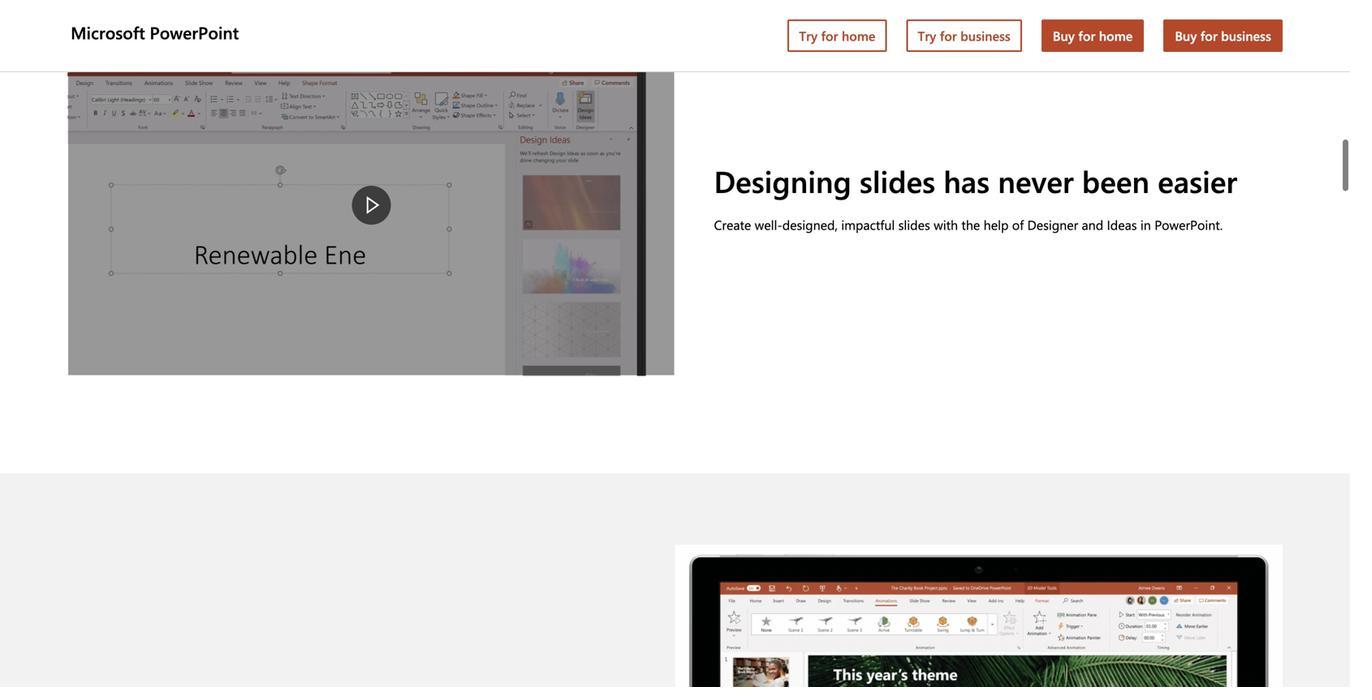 Task type: vqa. For each thing, say whether or not it's contained in the screenshot.
to
no



Task type: locate. For each thing, give the bounding box(es) containing it.
buy
[[1053, 27, 1075, 44], [1175, 27, 1197, 44]]

1 home from the left
[[842, 27, 876, 44]]

business inside 'link'
[[1221, 27, 1271, 44]]

try for try for business
[[918, 27, 936, 44]]

0 horizontal spatial home
[[842, 27, 876, 44]]

impactful
[[841, 216, 895, 234]]

designing
[[714, 161, 852, 201]]

0 horizontal spatial business
[[961, 27, 1011, 44]]

1 horizontal spatial home
[[1099, 27, 1133, 44]]

buy for business
[[1175, 27, 1271, 44]]

designed,
[[783, 216, 838, 234]]

for for try for home
[[821, 27, 838, 44]]

2 for from the left
[[940, 27, 957, 44]]

for inside 'link'
[[1201, 27, 1218, 44]]

microsoft powerpoint
[[71, 21, 239, 44]]

business
[[961, 27, 1011, 44], [1221, 27, 1271, 44]]

try
[[799, 27, 818, 44], [918, 27, 936, 44]]

business for try for business
[[961, 27, 1011, 44]]

slides left with
[[899, 216, 930, 234]]

microsoft powerpoint try and buy business and home links element
[[68, 0, 1293, 71]]

of
[[1012, 216, 1024, 234]]

2 business from the left
[[1221, 27, 1271, 44]]

1 vertical spatial slides
[[899, 216, 930, 234]]

1 horizontal spatial try
[[918, 27, 936, 44]]

1 horizontal spatial business
[[1221, 27, 1271, 44]]

for
[[821, 27, 838, 44], [940, 27, 957, 44], [1079, 27, 1096, 44], [1201, 27, 1218, 44]]

3 for from the left
[[1079, 27, 1096, 44]]

slides
[[860, 161, 936, 201], [899, 216, 930, 234]]

try for home link
[[788, 19, 887, 52]]

1 buy from the left
[[1053, 27, 1075, 44]]

1 for from the left
[[821, 27, 838, 44]]

2 home from the left
[[1099, 27, 1133, 44]]

designer
[[1028, 216, 1078, 234]]

4 for from the left
[[1201, 27, 1218, 44]]

0 horizontal spatial try
[[799, 27, 818, 44]]

1 try from the left
[[799, 27, 818, 44]]

buy for home link
[[1042, 19, 1144, 52]]

in
[[1141, 216, 1151, 234]]

buy inside 'link'
[[1175, 27, 1197, 44]]

buy for buy for home
[[1053, 27, 1075, 44]]

with
[[934, 216, 958, 234]]

home for buy for home
[[1099, 27, 1133, 44]]

powerpoint
[[150, 21, 239, 44]]

2 try from the left
[[918, 27, 936, 44]]

device screen displaying an animated 3d dinosaur in a powerpoint presentation. image
[[675, 545, 1283, 688]]

been
[[1082, 161, 1150, 201]]

0 horizontal spatial buy
[[1053, 27, 1075, 44]]

slides up "impactful"
[[860, 161, 936, 201]]

home
[[842, 27, 876, 44], [1099, 27, 1133, 44]]

1 horizontal spatial buy
[[1175, 27, 1197, 44]]

1 business from the left
[[961, 27, 1011, 44]]

2 buy from the left
[[1175, 27, 1197, 44]]

for for buy for business
[[1201, 27, 1218, 44]]

create
[[714, 216, 751, 234]]



Task type: describe. For each thing, give the bounding box(es) containing it.
well-
[[755, 216, 783, 234]]

and
[[1082, 216, 1104, 234]]

create well-designed, impactful slides with the help of designer and ideas in powerpoint.
[[714, 216, 1223, 234]]

for for buy for home
[[1079, 27, 1096, 44]]

home for try for home
[[842, 27, 876, 44]]

buy for buy for business
[[1175, 27, 1197, 44]]

designing slides has never been easier
[[714, 161, 1238, 201]]

buy for home
[[1053, 27, 1133, 44]]

powerpoint.
[[1155, 216, 1223, 234]]

business for buy for business
[[1221, 27, 1271, 44]]

has
[[944, 161, 990, 201]]

try for home
[[799, 27, 876, 44]]

try for try for home
[[799, 27, 818, 44]]

try for business link
[[907, 19, 1022, 52]]

help
[[984, 216, 1009, 234]]

try for business
[[918, 27, 1011, 44]]

0 vertical spatial slides
[[860, 161, 936, 201]]

never
[[998, 161, 1074, 201]]

buy for business link
[[1164, 19, 1283, 52]]

for for try for business
[[940, 27, 957, 44]]

the
[[962, 216, 980, 234]]

microsoft
[[71, 21, 145, 44]]

ideas
[[1107, 216, 1137, 234]]

easier
[[1158, 161, 1238, 201]]



